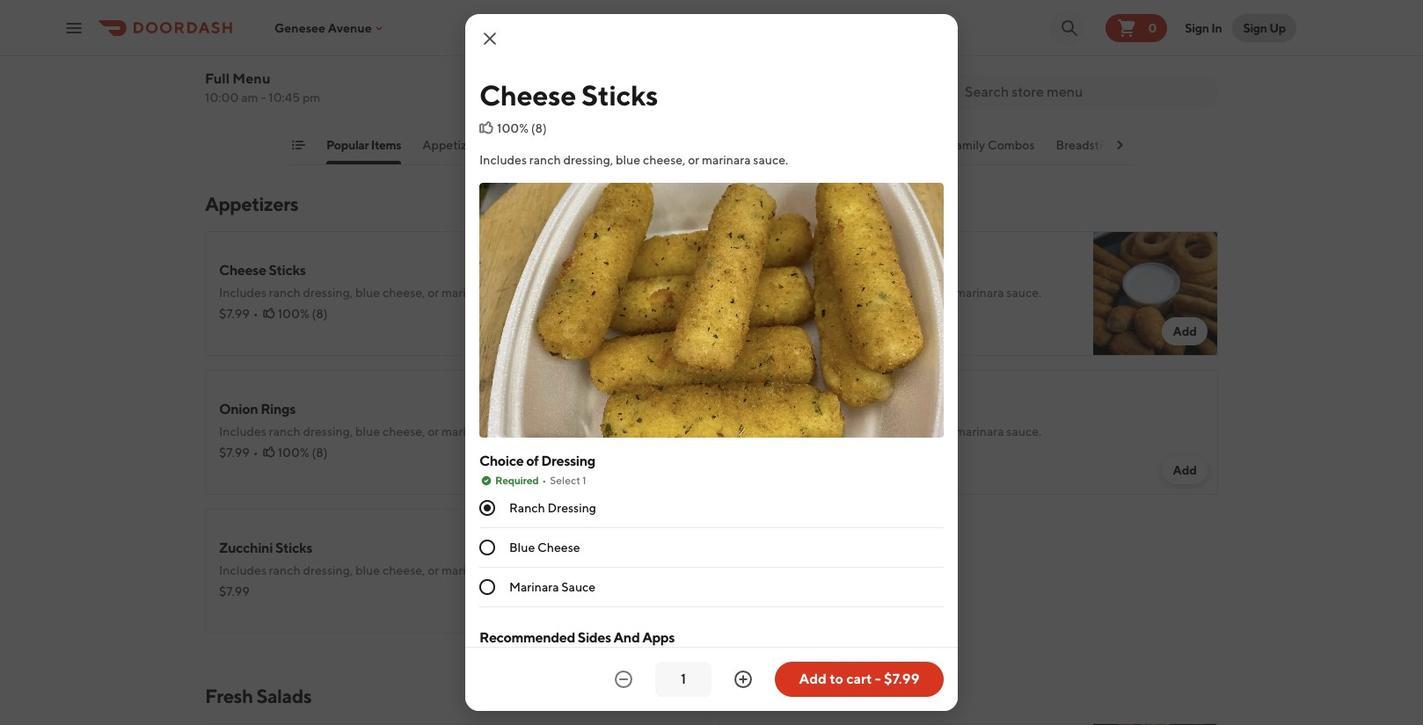 Task type: locate. For each thing, give the bounding box(es) containing it.
0 vertical spatial -
[[261, 91, 266, 105]]

cheese, inside onion rings includes ranch dressing, blue cheese, or marinara sauce.
[[382, 425, 425, 439]]

cheese,
[[382, 71, 425, 85], [643, 153, 686, 167], [382, 286, 425, 300], [896, 286, 939, 300], [382, 425, 425, 439], [896, 425, 939, 439], [382, 564, 425, 578]]

100%
[[278, 92, 309, 106], [497, 121, 529, 135], [278, 307, 309, 321], [278, 446, 309, 460]]

$7.99 inside jalepeno poppers includes ranch dressing, blue cheese, or marinara sauce. $7.99 add
[[733, 446, 763, 460]]

or
[[882, 62, 893, 77], [1049, 62, 1061, 77], [428, 71, 439, 85], [688, 153, 699, 167], [428, 286, 439, 300], [941, 286, 953, 300], [428, 425, 439, 439], [941, 425, 953, 439], [428, 564, 439, 578]]

add inside jalepeno poppers includes ranch dressing, blue cheese, or marinara sauce. $7.99 add
[[1173, 463, 1197, 478]]

includes inside appetizer mix includes ranch dressing, blue cheese, or marinara sauce. $17.99
[[733, 286, 780, 300]]

10:00
[[205, 91, 239, 105]]

ranch
[[1015, 62, 1047, 77], [269, 71, 301, 85], [529, 153, 561, 167], [269, 286, 301, 300], [783, 286, 814, 300], [269, 425, 301, 439], [783, 425, 814, 439], [269, 564, 301, 578]]

- inside button
[[875, 671, 881, 688]]

or inside appetizer mix includes ranch dressing, blue cheese, or marinara sauce. $17.99
[[941, 286, 953, 300]]

1 $7.99 • from the top
[[219, 92, 258, 106]]

2 $7.99 • from the top
[[219, 307, 258, 321]]

0 vertical spatial cheese sticks image
[[580, 17, 704, 142]]

2 cheese sticks includes ranch dressing, blue cheese, or marinara sauce. from the top
[[219, 262, 528, 300]]

family
[[948, 138, 985, 152]]

3 $7.99 • from the top
[[219, 446, 258, 460]]

0 vertical spatial salads
[[538, 138, 575, 152]]

sign inside "link"
[[1243, 21, 1267, 35]]

fresh salads
[[504, 138, 575, 152], [205, 685, 311, 708]]

1 vertical spatial salads
[[256, 685, 311, 708]]

rings
[[260, 401, 296, 418]]

dressing down select at the left
[[548, 501, 596, 515]]

sign left in
[[1185, 21, 1209, 35]]

open menu image
[[63, 17, 84, 38]]

blue inside includes three breadsticks or french fries, veggies, ranch or blue cheese dressings, and regular fountain drink.
[[733, 80, 757, 94]]

three
[[783, 62, 813, 77]]

includes inside includes three breadsticks or french fries, veggies, ranch or blue cheese dressings, and regular fountain drink.
[[733, 62, 780, 77]]

ranch inside cheese sticks dialog
[[529, 153, 561, 167]]

fresh
[[504, 138, 536, 152], [205, 685, 253, 708]]

apps
[[642, 630, 675, 646]]

full menu 10:00 am - 10:45 pm
[[205, 70, 320, 105]]

appetizer mix image
[[1093, 231, 1218, 356]]

zucchini
[[219, 540, 273, 557]]

sauce. inside zucchini sticks includes ranch dressing, blue cheese, or marinara sauce. $7.99 add
[[493, 564, 528, 578]]

1 vertical spatial fresh
[[205, 685, 253, 708]]

balsamic grilled chicken salad image
[[1093, 724, 1218, 726]]

$7.99 inside button
[[884, 671, 920, 688]]

or inside onion rings includes ranch dressing, blue cheese, or marinara sauce.
[[428, 425, 439, 439]]

1 vertical spatial dressing
[[548, 501, 596, 515]]

or inside cheese sticks dialog
[[688, 153, 699, 167]]

add to cart - $7.99 button
[[775, 662, 944, 697]]

1 vertical spatial $7.99 •
[[219, 307, 258, 321]]

marinara inside appetizer mix includes ranch dressing, blue cheese, or marinara sauce. $17.99
[[955, 286, 1004, 300]]

0 vertical spatial $7.99 •
[[219, 92, 258, 106]]

recommended sides and apps
[[479, 630, 675, 646]]

1 vertical spatial appetizers
[[205, 193, 298, 215]]

$7.99
[[219, 92, 250, 106], [219, 307, 250, 321], [219, 446, 250, 460], [733, 446, 763, 460], [219, 585, 250, 599], [884, 671, 920, 688]]

cheese, inside cheese sticks dialog
[[643, 153, 686, 167]]

genesee avenue button
[[274, 21, 386, 35]]

sign for sign in
[[1185, 21, 1209, 35]]

add button
[[649, 317, 694, 346], [1162, 317, 1208, 346], [1162, 456, 1208, 485], [649, 595, 694, 624]]

0 horizontal spatial fresh salads
[[205, 685, 311, 708]]

marinara
[[442, 71, 490, 85], [702, 153, 751, 167], [442, 286, 490, 300], [955, 286, 1004, 300], [442, 425, 490, 439], [955, 425, 1004, 439], [442, 564, 490, 578]]

and
[[860, 80, 881, 94]]

sign for sign up
[[1243, 21, 1267, 35]]

cheese
[[219, 47, 266, 64], [479, 78, 576, 112], [219, 262, 266, 279], [537, 541, 580, 555]]

- right cart
[[875, 671, 881, 688]]

dressing, inside appetizer mix includes ranch dressing, blue cheese, or marinara sauce. $17.99
[[817, 286, 866, 300]]

0
[[1148, 21, 1157, 35]]

0 horizontal spatial appetizers
[[205, 193, 298, 215]]

0 horizontal spatial -
[[261, 91, 266, 105]]

am
[[241, 91, 258, 105]]

0 vertical spatial cheese sticks includes ranch dressing, blue cheese, or marinara sauce.
[[219, 47, 528, 85]]

choice
[[479, 453, 524, 470]]

scroll menu navigation right image
[[1113, 138, 1127, 152]]

$7.99 inside zucchini sticks includes ranch dressing, blue cheese, or marinara sauce. $7.99 add
[[219, 585, 250, 599]]

family combos button
[[948, 136, 1035, 164]]

ranch inside appetizer mix includes ranch dressing, blue cheese, or marinara sauce. $17.99
[[783, 286, 814, 300]]

dressing
[[541, 453, 595, 470], [548, 501, 596, 515]]

add
[[659, 325, 683, 339], [1173, 325, 1197, 339], [1173, 463, 1197, 478], [659, 602, 683, 617], [799, 671, 827, 688]]

0 vertical spatial appetizers
[[422, 138, 483, 152]]

add inside button
[[799, 671, 827, 688]]

popular
[[326, 138, 369, 152]]

and
[[614, 630, 640, 646]]

sign in
[[1185, 21, 1222, 35]]

avenue
[[328, 21, 372, 35]]

menu
[[233, 70, 270, 87]]

$7.99 •
[[219, 92, 258, 106], [219, 307, 258, 321], [219, 446, 258, 460]]

fountain
[[925, 80, 972, 94]]

2 sign from the left
[[1243, 21, 1267, 35]]

2 vertical spatial $7.99 •
[[219, 446, 258, 460]]

sticks inside zucchini sticks includes ranch dressing, blue cheese, or marinara sauce. $7.99 add
[[275, 540, 312, 557]]

1 horizontal spatial fresh salads
[[504, 138, 575, 152]]

combos
[[988, 138, 1035, 152]]

1 horizontal spatial sign
[[1243, 21, 1267, 35]]

zucchini sticks includes ranch dressing, blue cheese, or marinara sauce. $7.99 add
[[219, 540, 683, 617]]

0 horizontal spatial sign
[[1185, 21, 1209, 35]]

•
[[253, 92, 258, 106], [253, 307, 258, 321], [253, 446, 258, 460], [542, 474, 546, 487]]

0 horizontal spatial salads
[[256, 685, 311, 708]]

ranch inside zucchini sticks includes ranch dressing, blue cheese, or marinara sauce. $7.99 add
[[269, 564, 301, 578]]

includes
[[733, 62, 780, 77], [219, 71, 267, 85], [479, 153, 527, 167], [219, 286, 267, 300], [733, 286, 780, 300], [219, 425, 267, 439], [733, 425, 780, 439], [219, 564, 267, 578]]

decrease quantity by 1 image
[[613, 669, 634, 690]]

0 button
[[1106, 14, 1167, 42]]

dressing,
[[303, 71, 353, 85], [563, 153, 613, 167], [303, 286, 353, 300], [817, 286, 866, 300], [303, 425, 353, 439], [817, 425, 866, 439], [303, 564, 353, 578]]

1 sign from the left
[[1185, 21, 1209, 35]]

appetizers
[[422, 138, 483, 152], [205, 193, 298, 215]]

1 vertical spatial -
[[875, 671, 881, 688]]

0 vertical spatial fresh
[[504, 138, 536, 152]]

ranch inside jalepeno poppers includes ranch dressing, blue cheese, or marinara sauce. $7.99 add
[[783, 425, 814, 439]]

blue inside appetizer mix includes ranch dressing, blue cheese, or marinara sauce. $17.99
[[869, 286, 894, 300]]

blue
[[355, 71, 380, 85], [733, 80, 757, 94], [616, 153, 640, 167], [355, 286, 380, 300], [869, 286, 894, 300], [355, 425, 380, 439], [869, 425, 894, 439], [355, 564, 380, 578]]

- inside full menu 10:00 am - 10:45 pm
[[261, 91, 266, 105]]

1 cheese sticks includes ranch dressing, blue cheese, or marinara sauce. from the top
[[219, 47, 528, 85]]

dressing up select at the left
[[541, 453, 595, 470]]

or inside jalepeno poppers includes ranch dressing, blue cheese, or marinara sauce. $7.99 add
[[941, 425, 953, 439]]

cheese sticks includes ranch dressing, blue cheese, or marinara sauce.
[[219, 47, 528, 85], [219, 262, 528, 300]]

(8)
[[312, 92, 328, 106], [531, 121, 547, 135], [312, 307, 328, 321], [312, 446, 328, 460]]

1 horizontal spatial fresh
[[504, 138, 536, 152]]

2 cheese sticks image from the top
[[580, 231, 704, 356]]

jalepeno poppers includes ranch dressing, blue cheese, or marinara sauce. $7.99 add
[[733, 401, 1197, 478]]

- right am
[[261, 91, 266, 105]]

1 vertical spatial cheese sticks includes ranch dressing, blue cheese, or marinara sauce.
[[219, 262, 528, 300]]

cheese sticks image
[[580, 17, 704, 142], [580, 231, 704, 356]]

1 vertical spatial fresh salads
[[205, 685, 311, 708]]

sauce. inside onion rings includes ranch dressing, blue cheese, or marinara sauce.
[[493, 425, 528, 439]]

sign left up
[[1243, 21, 1267, 35]]

sign in link
[[1174, 10, 1233, 45]]

100% (8)
[[278, 92, 328, 106], [497, 121, 547, 135], [278, 307, 328, 321], [278, 446, 328, 460]]

dressing, inside jalepeno poppers includes ranch dressing, blue cheese, or marinara sauce. $7.99 add
[[817, 425, 866, 439]]

ranch inside onion rings includes ranch dressing, blue cheese, or marinara sauce.
[[269, 425, 301, 439]]

blue cheese
[[509, 541, 580, 555]]

dressing, inside cheese sticks dialog
[[563, 153, 613, 167]]

drink.
[[975, 80, 1006, 94]]

breadsticks
[[1056, 138, 1121, 152]]

marinara inside zucchini sticks includes ranch dressing, blue cheese, or marinara sauce. $7.99 add
[[442, 564, 490, 578]]

salads
[[538, 138, 575, 152], [256, 685, 311, 708]]

includes inside zucchini sticks includes ranch dressing, blue cheese, or marinara sauce. $7.99 add
[[219, 564, 267, 578]]

-
[[261, 91, 266, 105], [875, 671, 881, 688]]

sauce. inside jalepeno poppers includes ranch dressing, blue cheese, or marinara sauce. $7.99 add
[[1006, 425, 1042, 439]]

in
[[1211, 21, 1222, 35]]

1 horizontal spatial salads
[[538, 138, 575, 152]]

blue inside zucchini sticks includes ranch dressing, blue cheese, or marinara sauce. $7.99 add
[[355, 564, 380, 578]]

1 vertical spatial cheese sticks image
[[580, 231, 704, 356]]

sticks
[[269, 47, 306, 64], [581, 78, 658, 112], [269, 262, 306, 279], [275, 540, 312, 557]]

0 vertical spatial fresh salads
[[504, 138, 575, 152]]

recommended
[[479, 630, 575, 646]]

100% inside cheese sticks dialog
[[497, 121, 529, 135]]

ranch
[[509, 501, 545, 515]]

onion rings includes ranch dressing, blue cheese, or marinara sauce.
[[219, 401, 528, 439]]

1 horizontal spatial -
[[875, 671, 881, 688]]

sign up
[[1243, 21, 1286, 35]]

includes three breadsticks or french fries, veggies, ranch or blue cheese dressings, and regular fountain drink.
[[733, 62, 1061, 94]]

sign
[[1185, 21, 1209, 35], [1243, 21, 1267, 35]]



Task type: describe. For each thing, give the bounding box(es) containing it.
cheese, inside appetizer mix includes ranch dressing, blue cheese, or marinara sauce. $17.99
[[896, 286, 939, 300]]

100% (8) inside cheese sticks dialog
[[497, 121, 547, 135]]

• select 1
[[542, 474, 586, 487]]

choice of dressing group
[[479, 452, 944, 608]]

poppers
[[792, 401, 844, 418]]

full
[[205, 70, 230, 87]]

1 cheese sticks image from the top
[[580, 17, 704, 142]]

regular
[[883, 80, 923, 94]]

dressings,
[[802, 80, 857, 94]]

breadsticks
[[815, 62, 879, 77]]

sauce
[[561, 580, 596, 595]]

sauce. inside cheese sticks dialog
[[753, 153, 788, 167]]

cheese inside choice of dressing group
[[537, 541, 580, 555]]

dressing, inside zucchini sticks includes ranch dressing, blue cheese, or marinara sauce. $7.99 add
[[303, 564, 353, 578]]

$17.99
[[733, 307, 768, 321]]

• inside choice of dressing group
[[542, 474, 546, 487]]

fresh inside button
[[504, 138, 536, 152]]

cheese, inside zucchini sticks includes ranch dressing, blue cheese, or marinara sauce. $7.99 add
[[382, 564, 425, 578]]

sign up link
[[1233, 14, 1296, 42]]

Blue Cheese radio
[[479, 540, 495, 556]]

cheese sticks
[[479, 78, 658, 112]]

jalepeno
[[733, 401, 789, 418]]

breadsticks button
[[1056, 136, 1121, 164]]

1 horizontal spatial appetizers
[[422, 138, 483, 152]]

or inside zucchini sticks includes ranch dressing, blue cheese, or marinara sauce. $7.99 add
[[428, 564, 439, 578]]

onion
[[219, 401, 258, 418]]

marinara inside cheese sticks dialog
[[702, 153, 751, 167]]

items
[[371, 138, 401, 152]]

Item Search search field
[[965, 83, 1204, 102]]

add to cart - $7.99
[[799, 671, 920, 688]]

marinara inside jalepeno poppers includes ranch dressing, blue cheese, or marinara sauce. $7.99 add
[[955, 425, 1004, 439]]

salads inside button
[[538, 138, 575, 152]]

includes ranch dressing, blue cheese, or marinara sauce.
[[479, 153, 788, 167]]

cheese
[[760, 80, 800, 94]]

genesee
[[274, 21, 325, 35]]

add inside zucchini sticks includes ranch dressing, blue cheese, or marinara sauce. $7.99 add
[[659, 602, 683, 617]]

includes inside onion rings includes ranch dressing, blue cheese, or marinara sauce.
[[219, 425, 267, 439]]

blue inside jalepeno poppers includes ranch dressing, blue cheese, or marinara sauce. $7.99 add
[[869, 425, 894, 439]]

to
[[830, 671, 843, 688]]

sticks inside dialog
[[581, 78, 658, 112]]

up
[[1269, 21, 1286, 35]]

ranch inside includes three breadsticks or french fries, veggies, ranch or blue cheese dressings, and regular fountain drink.
[[1015, 62, 1047, 77]]

sides
[[578, 630, 611, 646]]

0 vertical spatial dressing
[[541, 453, 595, 470]]

ranch dressing
[[509, 501, 596, 515]]

marinara sauce
[[509, 580, 596, 595]]

includes inside cheese sticks dialog
[[479, 153, 527, 167]]

popular items
[[326, 138, 401, 152]]

of
[[526, 453, 539, 470]]

cheese, inside jalepeno poppers includes ranch dressing, blue cheese, or marinara sauce. $7.99 add
[[896, 425, 939, 439]]

veggies,
[[967, 62, 1013, 77]]

required
[[495, 474, 538, 487]]

(8) inside cheese sticks dialog
[[531, 121, 547, 135]]

pm
[[302, 91, 320, 105]]

Ranch Dressing radio
[[479, 500, 495, 516]]

choice of dressing
[[479, 453, 595, 470]]

blue inside cheese sticks dialog
[[616, 153, 640, 167]]

10:45
[[268, 91, 300, 105]]

increase quantity by 1 image
[[733, 669, 754, 690]]

cart
[[846, 671, 872, 688]]

blue
[[509, 541, 535, 555]]

select
[[550, 474, 580, 487]]

dressing, inside onion rings includes ranch dressing, blue cheese, or marinara sauce.
[[303, 425, 353, 439]]

appetizer mix includes ranch dressing, blue cheese, or marinara sauce. $17.99
[[733, 262, 1042, 321]]

close cheese sticks image
[[479, 28, 500, 49]]

mix
[[797, 262, 820, 279]]

family combos
[[948, 138, 1035, 152]]

1
[[582, 474, 586, 487]]

fresh salads button
[[504, 136, 575, 164]]

0 horizontal spatial fresh
[[205, 685, 253, 708]]

french
[[896, 62, 935, 77]]

Marinara Sauce radio
[[479, 580, 495, 595]]

appetizers button
[[422, 136, 483, 164]]

marinara
[[509, 580, 559, 595]]

fries,
[[938, 62, 964, 77]]

cheese sticks dialog
[[465, 14, 958, 726]]

boneless wings combo image
[[1093, 17, 1218, 142]]

marinara inside onion rings includes ranch dressing, blue cheese, or marinara sauce.
[[442, 425, 490, 439]]

Current quantity is 1 number field
[[666, 670, 701, 690]]

blue inside onion rings includes ranch dressing, blue cheese, or marinara sauce.
[[355, 425, 380, 439]]

includes inside jalepeno poppers includes ranch dressing, blue cheese, or marinara sauce. $7.99 add
[[733, 425, 780, 439]]

sauce. inside appetizer mix includes ranch dressing, blue cheese, or marinara sauce. $17.99
[[1006, 286, 1042, 300]]

appetizer
[[733, 262, 794, 279]]

genesee avenue
[[274, 21, 372, 35]]



Task type: vqa. For each thing, say whether or not it's contained in the screenshot.
finished
no



